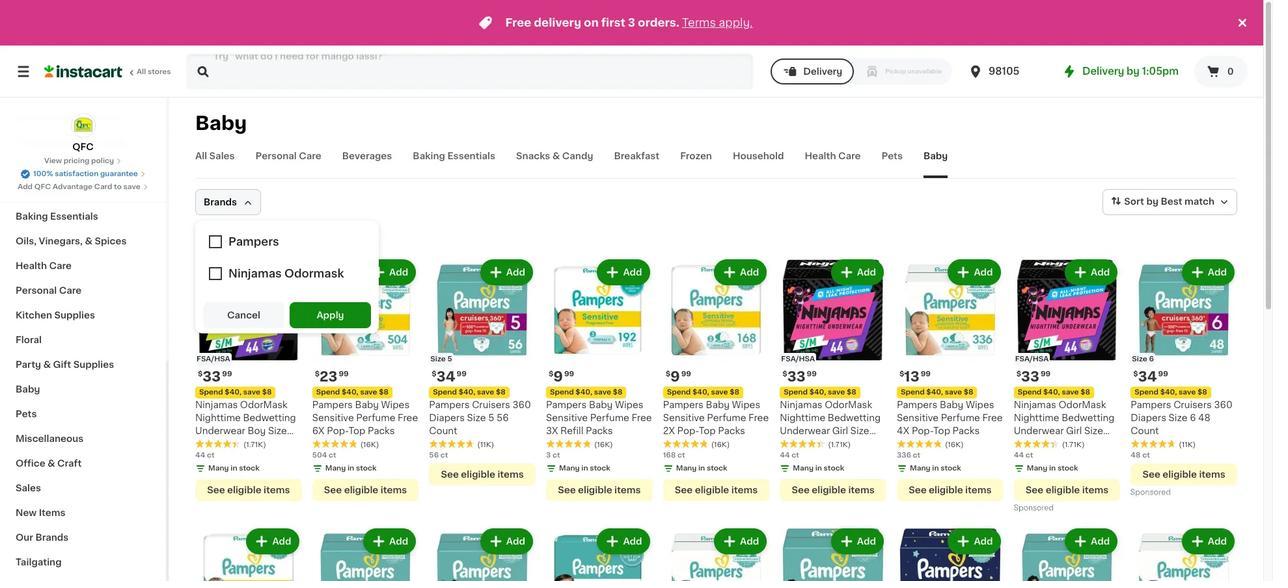 Task type: describe. For each thing, give the bounding box(es) containing it.
56 ct
[[429, 452, 448, 459]]

3 44 from the left
[[1014, 452, 1024, 459]]

first
[[601, 18, 625, 28]]

condiments
[[16, 113, 74, 122]]

delivery by 1:05pm
[[1082, 66, 1179, 76]]

0 horizontal spatial personal care
[[16, 286, 81, 295]]

items
[[39, 509, 65, 518]]

6 ct from the left
[[678, 452, 685, 459]]

stores
[[148, 68, 171, 75]]

& left craft
[[48, 459, 55, 469]]

1 horizontal spatial essentials
[[447, 152, 495, 161]]

9 $40, from the left
[[1160, 389, 1177, 396]]

2 stock from the left
[[590, 465, 610, 472]]

our brands
[[16, 534, 69, 543]]

packs for 9
[[718, 427, 745, 436]]

5 stock from the left
[[707, 465, 727, 472]]

0 button
[[1194, 56, 1248, 87]]

1 many from the left
[[208, 465, 229, 472]]

0 vertical spatial personal
[[256, 152, 297, 161]]

8 $40, from the left
[[1043, 389, 1060, 396]]

0 horizontal spatial baking
[[16, 212, 48, 221]]

party & gift supplies link
[[8, 353, 158, 377]]

0 horizontal spatial 48
[[1131, 452, 1141, 459]]

1 44 from the left
[[195, 452, 205, 459]]

0 horizontal spatial 6
[[1149, 356, 1154, 363]]

0 horizontal spatial 3
[[546, 452, 551, 459]]

0 horizontal spatial household link
[[8, 180, 158, 204]]

8 $ from the left
[[1016, 371, 1021, 378]]

& left sauces
[[76, 113, 83, 122]]

4 in from the left
[[348, 465, 354, 472]]

1 $40, from the left
[[225, 389, 242, 396]]

$ inside $ 23 99
[[315, 371, 320, 378]]

match
[[1184, 197, 1214, 206]]

9 $ from the left
[[1133, 371, 1138, 378]]

view pricing policy link
[[44, 156, 122, 167]]

8 ct from the left
[[1026, 452, 1033, 459]]

9 for pampers baby wipes sensitive perfume free 3x refill packs
[[553, 370, 563, 384]]

168 ct
[[663, 452, 685, 459]]

1 horizontal spatial health care
[[805, 152, 861, 161]]

add qfc advantage card to save
[[18, 184, 140, 191]]

2 44 from the left
[[780, 452, 790, 459]]

3 bedwetting from the left
[[1062, 414, 1114, 423]]

new items
[[16, 509, 65, 518]]

sauces
[[86, 113, 120, 122]]

9 99 from the left
[[1158, 371, 1168, 378]]

ninjamas odormask nighttime bedwetting underwear boy size s/m
[[195, 401, 296, 449]]

2 99 from the left
[[564, 371, 574, 378]]

0 vertical spatial supplies
[[54, 311, 95, 320]]

1 vertical spatial personal care link
[[8, 279, 158, 303]]

pampers for pampers baby wipes sensitive perfume free 2x pop-top packs
[[663, 401, 704, 410]]

pampers for pampers baby wipes sensitive perfume free 4x pop-top packs
[[897, 401, 937, 410]]

delivery button
[[771, 59, 854, 85]]

1 horizontal spatial pets link
[[882, 150, 903, 178]]

pampers baby wipes sensitive perfume free 4x pop-top packs
[[897, 401, 1003, 436]]

7 99 from the left
[[807, 371, 817, 378]]

wipes for pampers baby wipes sensitive perfume free 6x pop-top packs
[[381, 401, 410, 410]]

9 for pampers baby wipes sensitive perfume free 2x pop-top packs
[[670, 370, 680, 384]]

6 inside pampers cruisers 360 diapers size 6 48 count
[[1190, 414, 1196, 423]]

count for pampers cruisers 360 diapers size 6 48 count
[[1131, 427, 1159, 436]]

orders.
[[638, 18, 679, 28]]

view pricing policy
[[44, 158, 114, 165]]

504 ct
[[312, 452, 336, 459]]

9 spend $40, save $8 from the left
[[1135, 389, 1207, 396]]

floral
[[16, 336, 42, 345]]

4 $8 from the left
[[379, 389, 389, 396]]

3 spend $40, save $8 from the left
[[901, 389, 973, 396]]

3 ct from the left
[[913, 452, 920, 459]]

all sales link
[[195, 150, 235, 178]]

instacart logo image
[[44, 64, 122, 79]]

1 99 from the left
[[222, 371, 232, 378]]

office & craft
[[16, 459, 82, 469]]

baby inside the pampers baby wipes sensitive perfume free 4x pop-top packs
[[940, 401, 963, 410]]

gift
[[53, 361, 71, 370]]

2 many from the left
[[559, 465, 580, 472]]

3 underwear from the left
[[1014, 427, 1064, 436]]

0 horizontal spatial baking essentials
[[16, 212, 98, 221]]

5 $ from the left
[[432, 371, 436, 378]]

guarantee
[[100, 171, 138, 178]]

& left pasta
[[68, 89, 76, 98]]

7 spend $40, save $8 from the left
[[784, 389, 856, 396]]

qfc link
[[71, 113, 95, 154]]

packs inside pampers baby wipes sensitive perfume free 3x refill packs
[[586, 427, 613, 436]]

0 horizontal spatial pets link
[[8, 402, 158, 427]]

34 for pampers cruisers 360 diapers size 5 56 count
[[436, 370, 455, 384]]

3 44 ct from the left
[[1014, 452, 1033, 459]]

6 $40, from the left
[[692, 389, 709, 396]]

1 horizontal spatial sales
[[209, 152, 235, 161]]

1 horizontal spatial baking essentials
[[413, 152, 495, 161]]

& left soups
[[88, 138, 96, 147]]

office & craft link
[[8, 452, 158, 476]]

7 many from the left
[[1027, 465, 1047, 472]]

pasta
[[78, 89, 105, 98]]

canned goods & soups
[[16, 138, 128, 147]]

free for pampers baby wipes sensitive perfume free 4x pop-top packs
[[982, 414, 1003, 423]]

9 spend from the left
[[1135, 389, 1158, 396]]

6 spend from the left
[[667, 389, 691, 396]]

3 odormask from the left
[[1059, 401, 1106, 410]]

save inside 'link'
[[123, 184, 140, 191]]

oils,
[[16, 237, 37, 246]]

1 vertical spatial supplies
[[73, 361, 114, 370]]

6 $ from the left
[[666, 371, 670, 378]]

beverages link
[[342, 150, 392, 178]]

cancel
[[227, 311, 260, 320]]

4 spend from the left
[[316, 389, 340, 396]]

qfc logo image
[[71, 113, 95, 138]]

odormask inside ninjamas odormask nighttime bedwetting underwear boy size s/m
[[240, 401, 288, 410]]

5 in from the left
[[698, 465, 705, 472]]

5 spend from the left
[[433, 389, 457, 396]]

condiments & sauces
[[16, 113, 120, 122]]

pop- for 9
[[677, 427, 699, 436]]

by for sort
[[1146, 197, 1158, 206]]

4 many from the left
[[325, 465, 346, 472]]

kitchen
[[16, 311, 52, 320]]

0 vertical spatial breakfast
[[614, 152, 659, 161]]

bedwetting inside ninjamas odormask nighttime bedwetting underwear boy size s/m
[[243, 414, 296, 423]]

3 33 from the left
[[1021, 370, 1039, 384]]

0 horizontal spatial baby link
[[8, 377, 158, 402]]

dry goods & pasta link
[[8, 81, 158, 105]]

kitchen supplies
[[16, 311, 95, 320]]

all stores link
[[44, 53, 172, 90]]

2 fsa/hsa from the left
[[781, 356, 815, 363]]

sort
[[1124, 197, 1144, 206]]

sponsored badge image for 33
[[1014, 505, 1053, 513]]

free for pampers baby wipes sensitive perfume free 2x pop-top packs
[[749, 414, 769, 423]]

3 many from the left
[[910, 465, 930, 472]]

0 horizontal spatial 5
[[447, 356, 452, 363]]

5 99 from the left
[[457, 371, 467, 378]]

0 vertical spatial household link
[[733, 150, 784, 178]]

canned goods & soups link
[[8, 130, 158, 155]]

pricing
[[64, 158, 89, 165]]

craft
[[57, 459, 82, 469]]

3 fsa/hsa from the left
[[1015, 356, 1049, 363]]

9 ct from the left
[[1142, 452, 1150, 459]]

size inside pampers cruisers 360 diapers size 6 48 count
[[1169, 414, 1188, 423]]

4 many in stock from the left
[[325, 465, 377, 472]]

floral link
[[8, 328, 158, 353]]

delivery
[[534, 18, 581, 28]]

(16k) for 6x
[[360, 442, 379, 449]]

2 44 ct from the left
[[780, 452, 799, 459]]

100% satisfaction guarantee
[[33, 171, 138, 178]]

0 horizontal spatial pets
[[16, 410, 37, 419]]

pop- for 23
[[327, 427, 348, 436]]

terms apply. link
[[682, 18, 753, 28]]

2x
[[663, 427, 675, 436]]

0 horizontal spatial household
[[16, 187, 67, 197]]

7 many in stock from the left
[[1027, 465, 1078, 472]]

policy
[[91, 158, 114, 165]]

0 vertical spatial pets
[[882, 152, 903, 161]]

0 horizontal spatial baking essentials link
[[8, 204, 158, 229]]

$ 13 99
[[899, 370, 931, 384]]

0 horizontal spatial personal
[[16, 286, 57, 295]]

1 vertical spatial health care
[[16, 262, 72, 271]]

pampers baby wipes sensitive perfume free 6x pop-top packs
[[312, 401, 418, 436]]

office
[[16, 459, 45, 469]]

view
[[44, 158, 62, 165]]

canned
[[16, 138, 53, 147]]

packs for 13
[[953, 427, 980, 436]]

sponsored badge image for 34
[[1131, 490, 1170, 497]]

packs for 23
[[368, 427, 395, 436]]

sort by
[[1124, 197, 1158, 206]]

condiments & sauces link
[[8, 105, 158, 130]]

3 spend from the left
[[901, 389, 925, 396]]

diapers for pampers cruisers 360 diapers size 5 56 count
[[429, 414, 465, 423]]

2 ninjamas odormask nighttime bedwetting underwear girl size s/m from the left
[[1014, 401, 1114, 449]]

3 nighttime from the left
[[1014, 414, 1059, 423]]

1 horizontal spatial breakfast link
[[614, 150, 659, 178]]

delivery by 1:05pm link
[[1062, 64, 1179, 79]]

5 many in stock from the left
[[676, 465, 727, 472]]

168
[[663, 452, 676, 459]]

goods for dry
[[35, 89, 66, 98]]

& left spices
[[85, 237, 93, 246]]

7 $ from the left
[[783, 371, 787, 378]]

card
[[94, 184, 112, 191]]

360 for pampers cruisers 360 diapers size 6 48 count
[[1214, 401, 1233, 410]]

7 stock from the left
[[1058, 465, 1078, 472]]

7 ct from the left
[[792, 452, 799, 459]]

2 (1.71k) from the left
[[828, 442, 851, 449]]

99 inside $ 23 99
[[339, 371, 349, 378]]

4 stock from the left
[[356, 465, 377, 472]]

5 $40, from the left
[[459, 389, 475, 396]]

wipes for pampers baby wipes sensitive perfume free 2x pop-top packs
[[732, 401, 760, 410]]

snacks & candy
[[516, 152, 593, 161]]

0 vertical spatial baking
[[413, 152, 445, 161]]

terms
[[682, 18, 716, 28]]

4x
[[897, 427, 909, 436]]

6 in from the left
[[815, 465, 822, 472]]

size 6
[[1132, 356, 1154, 363]]

satisfaction
[[55, 171, 98, 178]]

5 spend $40, save $8 from the left
[[433, 389, 506, 396]]

pampers cruisers 360 diapers size 6 48 count
[[1131, 401, 1233, 436]]

3 (1.71k) from the left
[[1062, 442, 1085, 449]]

frozen link
[[680, 150, 712, 178]]

health care link for oils, vinegars, & spices link
[[8, 254, 158, 279]]

best match
[[1161, 197, 1214, 206]]

3 stock from the left
[[941, 465, 961, 472]]

34 for pampers cruisers 360 diapers size 6 48 count
[[1138, 370, 1157, 384]]

(16k) for 4x
[[945, 442, 964, 449]]

360 for pampers cruisers 360 diapers size 5 56 count
[[512, 401, 531, 410]]

baby inside "pampers baby wipes sensitive perfume free 2x pop-top packs"
[[706, 401, 730, 410]]

3 many in stock from the left
[[910, 465, 961, 472]]

0 horizontal spatial essentials
[[50, 212, 98, 221]]

miscellaneous
[[16, 435, 84, 444]]

new
[[16, 509, 37, 518]]

our
[[16, 534, 33, 543]]

1 $ 33 99 from the left
[[198, 370, 232, 384]]

free delivery on first 3 orders. terms apply.
[[505, 18, 753, 28]]

party
[[16, 361, 41, 370]]

oils, vinegars, & spices
[[16, 237, 127, 246]]

0
[[1227, 67, 1234, 76]]

3 in from the left
[[932, 465, 939, 472]]

5 inside pampers cruisers 360 diapers size 5 56 count
[[488, 414, 494, 423]]

new items link
[[8, 501, 158, 526]]

1 many in stock from the left
[[208, 465, 260, 472]]

1 horizontal spatial household
[[733, 152, 784, 161]]

0 vertical spatial health
[[805, 152, 836, 161]]

1 vertical spatial health
[[16, 262, 47, 271]]

1 44 ct from the left
[[195, 452, 215, 459]]

1 33 from the left
[[203, 370, 221, 384]]

candy
[[562, 152, 593, 161]]

(11k) for 6
[[1179, 442, 1196, 449]]

100%
[[33, 171, 53, 178]]

party & gift supplies
[[16, 361, 114, 370]]

0 vertical spatial personal care
[[256, 152, 321, 161]]

kitchen supplies link
[[8, 303, 158, 328]]

1 spend from the left
[[199, 389, 223, 396]]

wipes for pampers baby wipes sensitive perfume free 4x pop-top packs
[[966, 401, 994, 410]]

2 $ 33 99 from the left
[[783, 370, 817, 384]]

sales link
[[8, 476, 158, 501]]

$ 23 99
[[315, 370, 349, 384]]



Task type: vqa. For each thing, say whether or not it's contained in the screenshot.
9"
no



Task type: locate. For each thing, give the bounding box(es) containing it.
1 vertical spatial baking
[[16, 212, 48, 221]]

miscellaneous link
[[8, 427, 158, 452]]

3 s/m from the left
[[1014, 440, 1032, 449]]

1 horizontal spatial brands
[[204, 198, 237, 207]]

pets
[[882, 152, 903, 161], [16, 410, 37, 419]]

0 horizontal spatial health
[[16, 262, 47, 271]]

1:05pm
[[1142, 66, 1179, 76]]

brands down all sales link
[[204, 198, 237, 207]]

0 vertical spatial essentials
[[447, 152, 495, 161]]

1 horizontal spatial 44
[[780, 452, 790, 459]]

sensitive for 3x
[[546, 414, 588, 423]]

6 99 from the left
[[681, 371, 691, 378]]

sensitive for 4x
[[897, 414, 939, 423]]

sponsored badge image
[[1131, 490, 1170, 497], [1014, 505, 1053, 513]]

&
[[68, 89, 76, 98], [76, 113, 83, 122], [88, 138, 96, 147], [552, 152, 560, 161], [85, 237, 93, 246], [43, 361, 51, 370], [48, 459, 55, 469]]

1 horizontal spatial 48
[[1198, 414, 1210, 423]]

(16k) down pampers baby wipes sensitive perfume free 3x refill packs
[[594, 442, 613, 449]]

diapers for pampers cruisers 360 diapers size 6 48 count
[[1131, 414, 1166, 423]]

2 $ from the left
[[549, 371, 553, 378]]

1 vertical spatial pets
[[16, 410, 37, 419]]

add button
[[248, 261, 298, 284], [365, 261, 415, 284], [481, 261, 532, 284], [598, 261, 649, 284], [715, 261, 766, 284], [832, 261, 883, 284], [949, 261, 999, 284], [1066, 261, 1116, 284], [1183, 261, 1233, 284], [248, 530, 298, 554], [365, 530, 415, 554], [481, 530, 532, 554], [598, 530, 649, 554], [715, 530, 766, 554], [832, 530, 883, 554], [949, 530, 999, 554], [1066, 530, 1116, 554], [1183, 530, 1233, 554]]

★★★★★
[[195, 440, 241, 449], [195, 440, 241, 449], [546, 440, 592, 449], [546, 440, 592, 449], [897, 440, 942, 449], [897, 440, 942, 449], [312, 440, 358, 449], [312, 440, 358, 449], [429, 440, 475, 449], [429, 440, 475, 449], [663, 440, 709, 449], [663, 440, 709, 449], [780, 440, 825, 449], [780, 440, 825, 449], [1014, 440, 1059, 449], [1014, 440, 1059, 449], [1131, 440, 1176, 449], [1131, 440, 1176, 449]]

packs inside pampers baby wipes sensitive perfume free 6x pop-top packs
[[368, 427, 395, 436]]

cruisers inside pampers cruisers 360 diapers size 6 48 count
[[1174, 401, 1212, 410]]

free inside limited time offer region
[[505, 18, 531, 28]]

1 vertical spatial household
[[16, 187, 67, 197]]

all stores
[[137, 68, 171, 75]]

by left 1:05pm
[[1127, 66, 1140, 76]]

product group containing 23
[[312, 257, 419, 502]]

underwear
[[195, 427, 245, 436], [780, 427, 830, 436], [1014, 427, 1064, 436]]

4 $40, from the left
[[342, 389, 358, 396]]

brands button
[[195, 189, 261, 215]]

(11k) for 5
[[477, 442, 494, 449]]

limited time offer region
[[0, 0, 1235, 46]]

top right 2x
[[699, 427, 716, 436]]

personal right all sales
[[256, 152, 297, 161]]

all for all stores
[[137, 68, 146, 75]]

1 $ 34 99 from the left
[[432, 370, 467, 384]]

1 360 from the left
[[512, 401, 531, 410]]

6 $8 from the left
[[730, 389, 739, 396]]

1 bedwetting from the left
[[243, 414, 296, 423]]

goods up pricing
[[55, 138, 86, 147]]

98105
[[989, 66, 1020, 76]]

0 horizontal spatial breakfast link
[[8, 155, 158, 180]]

2 $8 from the left
[[613, 389, 623, 396]]

by right 'sort' on the right top of the page
[[1146, 197, 1158, 206]]

1 cruisers from the left
[[472, 401, 510, 410]]

perfume inside "pampers baby wipes sensitive perfume free 2x pop-top packs"
[[707, 414, 746, 423]]

7 spend from the left
[[784, 389, 808, 396]]

free inside "pampers baby wipes sensitive perfume free 2x pop-top packs"
[[749, 414, 769, 423]]

1 (16k) from the left
[[594, 442, 613, 449]]

1 vertical spatial 56
[[429, 452, 439, 459]]

count up the 56 ct
[[429, 427, 457, 436]]

0 vertical spatial health care
[[805, 152, 861, 161]]

4 wipes from the left
[[732, 401, 760, 410]]

34 down size 6 in the right of the page
[[1138, 370, 1157, 384]]

1 vertical spatial 5
[[488, 414, 494, 423]]

diapers up "48 ct"
[[1131, 414, 1166, 423]]

baking essentials link
[[413, 150, 495, 178], [8, 204, 158, 229]]

0 horizontal spatial delivery
[[803, 67, 842, 76]]

delivery for delivery
[[803, 67, 842, 76]]

4 99 from the left
[[339, 371, 349, 378]]

1 horizontal spatial 6
[[1190, 414, 1196, 423]]

5 $8 from the left
[[496, 389, 506, 396]]

1 in from the left
[[231, 465, 237, 472]]

pampers for pampers baby wipes sensitive perfume free 6x pop-top packs
[[312, 401, 353, 410]]

advantage
[[53, 184, 93, 191]]

360 inside pampers cruisers 360 diapers size 6 48 count
[[1214, 401, 1233, 410]]

0 horizontal spatial count
[[429, 427, 457, 436]]

top right the 4x
[[933, 427, 950, 436]]

add inside 'link'
[[18, 184, 33, 191]]

baking up oils,
[[16, 212, 48, 221]]

3 sensitive from the left
[[312, 414, 354, 423]]

1 9 from the left
[[553, 370, 563, 384]]

1 vertical spatial personal
[[16, 286, 57, 295]]

sensitive inside the pampers baby wipes sensitive perfume free 4x pop-top packs
[[897, 414, 939, 423]]

apply
[[317, 311, 344, 320]]

pampers inside the pampers baby wipes sensitive perfume free 4x pop-top packs
[[897, 401, 937, 410]]

pampers baby wipes sensitive perfume free 3x refill packs
[[546, 401, 652, 436]]

1 odormask from the left
[[240, 401, 288, 410]]

1 34 from the left
[[436, 370, 455, 384]]

qfc inside qfc link
[[72, 143, 94, 152]]

goods for canned
[[55, 138, 86, 147]]

brands inside "link"
[[35, 534, 69, 543]]

(11k) down pampers cruisers 360 diapers size 5 56 count
[[477, 442, 494, 449]]

0 horizontal spatial 360
[[512, 401, 531, 410]]

1 girl from the left
[[832, 427, 848, 436]]

household down 100%
[[16, 187, 67, 197]]

23
[[320, 370, 337, 384]]

1 vertical spatial goods
[[55, 138, 86, 147]]

44 ct
[[195, 452, 215, 459], [780, 452, 799, 459], [1014, 452, 1033, 459]]

7 $8 from the left
[[847, 389, 856, 396]]

packs right the 4x
[[953, 427, 980, 436]]

1 horizontal spatial 44 ct
[[780, 452, 799, 459]]

8 spend from the left
[[1018, 389, 1042, 396]]

13
[[904, 370, 919, 384]]

brands down items
[[35, 534, 69, 543]]

0 horizontal spatial diapers
[[429, 414, 465, 423]]

0 horizontal spatial all
[[137, 68, 146, 75]]

(16k) down "pampers baby wipes sensitive perfume free 2x pop-top packs"
[[711, 442, 730, 449]]

3 right first
[[628, 18, 635, 28]]

top for 9
[[699, 427, 716, 436]]

98105 button
[[968, 53, 1046, 90]]

top inside the pampers baby wipes sensitive perfume free 4x pop-top packs
[[933, 427, 950, 436]]

baby inside pampers baby wipes sensitive perfume free 6x pop-top packs
[[355, 401, 379, 410]]

(16k) for 2x
[[711, 442, 730, 449]]

2 diapers from the left
[[1131, 414, 1166, 423]]

diapers
[[429, 414, 465, 423], [1131, 414, 1166, 423]]

free inside the pampers baby wipes sensitive perfume free 4x pop-top packs
[[982, 414, 1003, 423]]

(16k) for 3x
[[594, 442, 613, 449]]

spices
[[95, 237, 127, 246]]

None search field
[[186, 53, 754, 90]]

pampers inside "pampers baby wipes sensitive perfume free 2x pop-top packs"
[[663, 401, 704, 410]]

baby
[[195, 114, 247, 133], [923, 152, 948, 161], [16, 385, 40, 394], [589, 401, 613, 410], [940, 401, 963, 410], [355, 401, 379, 410], [706, 401, 730, 410]]

by inside field
[[1146, 197, 1158, 206]]

pop- right the 4x
[[912, 427, 933, 436]]

9 up the 3x
[[553, 370, 563, 384]]

top inside "pampers baby wipes sensitive perfume free 2x pop-top packs"
[[699, 427, 716, 436]]

all left stores
[[137, 68, 146, 75]]

breakfast right candy
[[614, 152, 659, 161]]

2 horizontal spatial fsa/hsa
[[1015, 356, 1049, 363]]

1 vertical spatial baking essentials
[[16, 212, 98, 221]]

perfume for pampers baby wipes sensitive perfume free 3x refill packs
[[590, 414, 629, 423]]

2 underwear from the left
[[780, 427, 830, 436]]

perfume for pampers baby wipes sensitive perfume free 6x pop-top packs
[[356, 414, 395, 423]]

1 wipes from the left
[[615, 401, 643, 410]]

perfume inside pampers baby wipes sensitive perfume free 6x pop-top packs
[[356, 414, 395, 423]]

2 $40, from the left
[[576, 389, 592, 396]]

personal care link
[[256, 150, 321, 178], [8, 279, 158, 303]]

packs inside the pampers baby wipes sensitive perfume free 4x pop-top packs
[[953, 427, 980, 436]]

free
[[505, 18, 531, 28], [632, 414, 652, 423], [982, 414, 1003, 423], [398, 414, 418, 423], [749, 414, 769, 423]]

cruisers inside pampers cruisers 360 diapers size 5 56 count
[[472, 401, 510, 410]]

personal
[[256, 152, 297, 161], [16, 286, 57, 295]]

3 $ 33 99 from the left
[[1016, 370, 1051, 384]]

2 cruisers from the left
[[1174, 401, 1212, 410]]

1 horizontal spatial cruisers
[[1174, 401, 1212, 410]]

0 horizontal spatial fsa/hsa
[[197, 356, 230, 363]]

0 vertical spatial 48
[[1198, 414, 1210, 423]]

2 horizontal spatial pop-
[[912, 427, 933, 436]]

(11k) down pampers cruisers 360 diapers size 6 48 count
[[1179, 442, 1196, 449]]

(16k) down the pampers baby wipes sensitive perfume free 4x pop-top packs
[[945, 442, 964, 449]]

2 horizontal spatial ninjamas
[[1014, 401, 1056, 410]]

2 bedwetting from the left
[[828, 414, 881, 423]]

2 spend from the left
[[550, 389, 574, 396]]

pets link
[[882, 150, 903, 178], [8, 402, 158, 427]]

all up brands 'dropdown button'
[[195, 152, 207, 161]]

1 fsa/hsa from the left
[[197, 356, 230, 363]]

wipes inside pampers baby wipes sensitive perfume free 3x refill packs
[[615, 401, 643, 410]]

1 vertical spatial all
[[195, 152, 207, 161]]

pampers baby wipes sensitive perfume free 2x pop-top packs
[[663, 401, 769, 436]]

0 vertical spatial all
[[137, 68, 146, 75]]

0 horizontal spatial 9
[[553, 370, 563, 384]]

5 pampers from the left
[[663, 401, 704, 410]]

5 many from the left
[[676, 465, 697, 472]]

breakfast link
[[614, 150, 659, 178], [8, 155, 158, 180]]

pampers inside pampers baby wipes sensitive perfume free 3x refill packs
[[546, 401, 587, 410]]

diapers inside pampers cruisers 360 diapers size 6 48 count
[[1131, 414, 1166, 423]]

1 horizontal spatial delivery
[[1082, 66, 1124, 76]]

our brands link
[[8, 526, 158, 551]]

3 $8 from the left
[[964, 389, 973, 396]]

6 pampers from the left
[[1131, 401, 1171, 410]]

1 horizontal spatial underwear
[[780, 427, 830, 436]]

2 ninjamas from the left
[[780, 401, 822, 410]]

household
[[733, 152, 784, 161], [16, 187, 67, 197]]

0 vertical spatial qfc
[[72, 143, 94, 152]]

$ 9 99 for pampers baby wipes sensitive perfume free 3x refill packs
[[549, 370, 574, 384]]

cruisers for 6
[[1174, 401, 1212, 410]]

qfc down 100%
[[34, 184, 51, 191]]

service type group
[[771, 59, 952, 85]]

0 horizontal spatial health care link
[[8, 254, 158, 279]]

packs
[[586, 427, 613, 436], [953, 427, 980, 436], [368, 427, 395, 436], [718, 427, 745, 436]]

sensitive inside "pampers baby wipes sensitive perfume free 2x pop-top packs"
[[663, 414, 705, 423]]

0 horizontal spatial sponsored badge image
[[1014, 505, 1053, 513]]

1 horizontal spatial household link
[[733, 150, 784, 178]]

34 down size 5
[[436, 370, 455, 384]]

count for pampers cruisers 360 diapers size 5 56 count
[[429, 427, 457, 436]]

2 (16k) from the left
[[945, 442, 964, 449]]

1 horizontal spatial personal care link
[[256, 150, 321, 178]]

3 wipes from the left
[[381, 401, 410, 410]]

99 inside $ 13 99
[[921, 371, 931, 378]]

0 vertical spatial sales
[[209, 152, 235, 161]]

0 vertical spatial brands
[[204, 198, 237, 207]]

1 horizontal spatial baking essentials link
[[413, 150, 495, 178]]

refill
[[560, 427, 583, 436]]

1 stock from the left
[[239, 465, 260, 472]]

supplies
[[54, 311, 95, 320], [73, 361, 114, 370]]

sensitive up the 4x
[[897, 414, 939, 423]]

boy
[[248, 427, 266, 436]]

product group
[[195, 257, 302, 502], [312, 257, 419, 502], [429, 257, 536, 486], [546, 257, 653, 502], [663, 257, 770, 502], [780, 257, 886, 502], [897, 257, 1003, 502], [1014, 257, 1120, 516], [1131, 257, 1237, 500], [195, 526, 302, 582], [312, 526, 419, 582], [429, 526, 536, 582], [546, 526, 653, 582], [663, 526, 770, 582], [780, 526, 886, 582], [897, 526, 1003, 582], [1014, 526, 1120, 582], [1131, 526, 1237, 582]]

Best match Sort by field
[[1103, 189, 1237, 215]]

1 s/m from the left
[[195, 440, 214, 449]]

all for all sales
[[195, 152, 207, 161]]

perfume for pampers baby wipes sensitive perfume free 4x pop-top packs
[[941, 414, 980, 423]]

supplies down floral link
[[73, 361, 114, 370]]

soups
[[98, 138, 128, 147]]

8 99 from the left
[[1041, 371, 1051, 378]]

many in stock
[[208, 465, 260, 472], [559, 465, 610, 472], [910, 465, 961, 472], [325, 465, 377, 472], [676, 465, 727, 472], [793, 465, 844, 472], [1027, 465, 1078, 472]]

size inside pampers cruisers 360 diapers size 5 56 count
[[467, 414, 486, 423]]

pampers down size 6 in the right of the page
[[1131, 401, 1171, 410]]

add qfc advantage card to save link
[[18, 182, 148, 193]]

2 in from the left
[[581, 465, 588, 472]]

pop- for 13
[[912, 427, 933, 436]]

essentials up oils, vinegars, & spices
[[50, 212, 98, 221]]

baking right beverages
[[413, 152, 445, 161]]

packs right 'refill'
[[586, 427, 613, 436]]

6x
[[312, 427, 325, 436]]

count
[[429, 427, 457, 436], [1131, 427, 1159, 436]]

free for pampers baby wipes sensitive perfume free 6x pop-top packs
[[398, 414, 418, 423]]

count inside pampers cruisers 360 diapers size 5 56 count
[[429, 427, 457, 436]]

1 spend $40, save $8 from the left
[[199, 389, 272, 396]]

& left gift in the bottom of the page
[[43, 361, 51, 370]]

packs right "6x"
[[368, 427, 395, 436]]

pop- right "6x"
[[327, 427, 348, 436]]

1 horizontal spatial ninjamas
[[780, 401, 822, 410]]

0 horizontal spatial (1.71k)
[[243, 442, 266, 449]]

delivery for delivery by 1:05pm
[[1082, 66, 1124, 76]]

pop-
[[912, 427, 933, 436], [327, 427, 348, 436], [677, 427, 699, 436]]

sensitive up 2x
[[663, 414, 705, 423]]

count up "48 ct"
[[1131, 427, 1159, 436]]

1 vertical spatial by
[[1146, 197, 1158, 206]]

tailgating link
[[8, 551, 158, 575]]

0 horizontal spatial brands
[[35, 534, 69, 543]]

0 horizontal spatial bedwetting
[[243, 414, 296, 423]]

1 horizontal spatial top
[[699, 427, 716, 436]]

to
[[114, 184, 122, 191]]

sensitive up 'refill'
[[546, 414, 588, 423]]

1 $ 9 99 from the left
[[549, 370, 574, 384]]

s/m inside ninjamas odormask nighttime bedwetting underwear boy size s/m
[[195, 440, 214, 449]]

1 diapers from the left
[[429, 414, 465, 423]]

0 vertical spatial baking essentials link
[[413, 150, 495, 178]]

apply button
[[290, 303, 371, 329]]

1 horizontal spatial baby link
[[923, 150, 948, 178]]

pop- inside "pampers baby wipes sensitive perfume free 2x pop-top packs"
[[677, 427, 699, 436]]

2 girl from the left
[[1066, 427, 1082, 436]]

0 horizontal spatial nighttime
[[195, 414, 241, 423]]

1 horizontal spatial 3
[[628, 18, 635, 28]]

0 horizontal spatial 56
[[429, 452, 439, 459]]

2 count from the left
[[1131, 427, 1159, 436]]

pampers down $ 23 99
[[312, 401, 353, 410]]

size inside ninjamas odormask nighttime bedwetting underwear boy size s/m
[[268, 427, 287, 436]]

baby inside pampers baby wipes sensitive perfume free 3x refill packs
[[589, 401, 613, 410]]

$ 9 99 for pampers baby wipes sensitive perfume free 2x pop-top packs
[[666, 370, 691, 384]]

tailgating
[[16, 558, 62, 568]]

0 horizontal spatial $ 33 99
[[198, 370, 232, 384]]

$ 9 99 up the 3x
[[549, 370, 574, 384]]

breakfast down canned
[[16, 163, 61, 172]]

Search field
[[187, 55, 752, 89]]

3 packs from the left
[[368, 427, 395, 436]]

0 horizontal spatial odormask
[[240, 401, 288, 410]]

1 (1.71k) from the left
[[243, 442, 266, 449]]

brands inside 'dropdown button'
[[204, 198, 237, 207]]

3 (16k) from the left
[[360, 442, 379, 449]]

$8
[[262, 389, 272, 396], [613, 389, 623, 396], [964, 389, 973, 396], [379, 389, 389, 396], [496, 389, 506, 396], [730, 389, 739, 396], [847, 389, 856, 396], [1081, 389, 1090, 396], [1198, 389, 1207, 396]]

pampers down $ 13 99
[[897, 401, 937, 410]]

1 horizontal spatial 9
[[670, 370, 680, 384]]

size 5
[[430, 356, 452, 363]]

0 vertical spatial personal care link
[[256, 150, 321, 178]]

sensitive inside pampers baby wipes sensitive perfume free 3x refill packs
[[546, 414, 588, 423]]

0 vertical spatial baking essentials
[[413, 152, 495, 161]]

1 horizontal spatial (1.71k)
[[828, 442, 851, 449]]

health care link
[[805, 150, 861, 178], [8, 254, 158, 279]]

perfume for pampers baby wipes sensitive perfume free 2x pop-top packs
[[707, 414, 746, 423]]

pampers inside pampers cruisers 360 diapers size 5 56 count
[[429, 401, 470, 410]]

2 (11k) from the left
[[1179, 442, 1196, 449]]

1 horizontal spatial baking
[[413, 152, 445, 161]]

1 horizontal spatial 33
[[787, 370, 805, 384]]

wipes inside "pampers baby wipes sensitive perfume free 2x pop-top packs"
[[732, 401, 760, 410]]

health care link for household link to the top
[[805, 150, 861, 178]]

top for 13
[[933, 427, 950, 436]]

2 33 from the left
[[787, 370, 805, 384]]

1 underwear from the left
[[195, 427, 245, 436]]

top right "6x"
[[348, 427, 365, 436]]

& left candy
[[552, 152, 560, 161]]

9
[[553, 370, 563, 384], [670, 370, 680, 384]]

nighttime inside ninjamas odormask nighttime bedwetting underwear boy size s/m
[[195, 414, 241, 423]]

apply.
[[719, 18, 753, 28]]

2 360 from the left
[[1214, 401, 1233, 410]]

snacks
[[516, 152, 550, 161]]

1 vertical spatial baking essentials link
[[8, 204, 158, 229]]

health care
[[805, 152, 861, 161], [16, 262, 72, 271]]

2 horizontal spatial bedwetting
[[1062, 414, 1114, 423]]

9 up 2x
[[670, 370, 680, 384]]

1 horizontal spatial odormask
[[825, 401, 872, 410]]

goods up condiments
[[35, 89, 66, 98]]

all sales
[[195, 152, 235, 161]]

$ 34 99 down size 6 in the right of the page
[[1133, 370, 1168, 384]]

pop- right 2x
[[677, 427, 699, 436]]

delivery inside button
[[803, 67, 842, 76]]

336 ct
[[897, 452, 920, 459]]

sales down office
[[16, 484, 41, 493]]

personal up kitchen
[[16, 286, 57, 295]]

56 inside pampers cruisers 360 diapers size 5 56 count
[[497, 414, 509, 423]]

pampers cruisers 360 diapers size 5 56 count
[[429, 401, 531, 436]]

1 count from the left
[[429, 427, 457, 436]]

6 stock from the left
[[824, 465, 844, 472]]

7 in from the left
[[1049, 465, 1056, 472]]

qfc up view pricing policy link
[[72, 143, 94, 152]]

best
[[1161, 197, 1182, 206]]

2 ct from the left
[[552, 452, 560, 459]]

odormask
[[240, 401, 288, 410], [825, 401, 872, 410], [1059, 401, 1106, 410]]

336
[[897, 452, 911, 459]]

add
[[18, 184, 33, 191], [272, 268, 291, 277], [389, 268, 408, 277], [506, 268, 525, 277], [623, 268, 642, 277], [740, 268, 759, 277], [857, 268, 876, 277], [974, 268, 993, 277], [1091, 268, 1110, 277], [1208, 268, 1227, 277], [272, 537, 291, 546], [389, 537, 408, 546], [506, 537, 525, 546], [623, 537, 642, 546], [740, 537, 759, 546], [857, 537, 876, 546], [974, 537, 993, 546], [1091, 537, 1110, 546], [1208, 537, 1227, 546]]

pop- inside pampers baby wipes sensitive perfume free 6x pop-top packs
[[327, 427, 348, 436]]

dry goods & pasta
[[16, 89, 105, 98]]

2 34 from the left
[[1138, 370, 1157, 384]]

dry
[[16, 89, 33, 98]]

essentials left snacks
[[447, 152, 495, 161]]

3 $40, from the left
[[926, 389, 943, 396]]

5 ct from the left
[[440, 452, 448, 459]]

care
[[299, 152, 321, 161], [838, 152, 861, 161], [49, 262, 72, 271], [59, 286, 81, 295]]

1 horizontal spatial $ 34 99
[[1133, 370, 1168, 384]]

pampers up 2x
[[663, 401, 704, 410]]

0 horizontal spatial qfc
[[34, 184, 51, 191]]

sensitive for 2x
[[663, 414, 705, 423]]

1 horizontal spatial pop-
[[677, 427, 699, 436]]

4 spend $40, save $8 from the left
[[316, 389, 389, 396]]

cancel button
[[203, 303, 284, 329]]

0 horizontal spatial pop-
[[327, 427, 348, 436]]

diapers up the 56 ct
[[429, 414, 465, 423]]

pampers inside pampers baby wipes sensitive perfume free 6x pop-top packs
[[312, 401, 353, 410]]

sensitive up "6x"
[[312, 414, 354, 423]]

1 top from the left
[[933, 427, 950, 436]]

6 many from the left
[[793, 465, 814, 472]]

items
[[497, 470, 524, 479], [1199, 470, 1225, 479], [264, 486, 290, 495], [614, 486, 641, 495], [965, 486, 992, 495], [381, 486, 407, 495], [731, 486, 758, 495], [848, 486, 875, 495], [1082, 486, 1108, 495]]

8 $8 from the left
[[1081, 389, 1090, 396]]

1 vertical spatial 6
[[1190, 414, 1196, 423]]

1 (11k) from the left
[[477, 442, 494, 449]]

1 vertical spatial personal care
[[16, 286, 81, 295]]

pampers for pampers cruisers 360 diapers size 6 48 count
[[1131, 401, 1171, 410]]

1 horizontal spatial 56
[[497, 414, 509, 423]]

3 down the 3x
[[546, 452, 551, 459]]

$ 34 99 for pampers cruisers 360 diapers size 6 48 count
[[1133, 370, 1168, 384]]

household link down 100% satisfaction guarantee
[[8, 180, 158, 204]]

sensitive inside pampers baby wipes sensitive perfume free 6x pop-top packs
[[312, 414, 354, 423]]

2 horizontal spatial underwear
[[1014, 427, 1064, 436]]

0 horizontal spatial cruisers
[[472, 401, 510, 410]]

wipes inside the pampers baby wipes sensitive perfume free 4x pop-top packs
[[966, 401, 994, 410]]

diapers inside pampers cruisers 360 diapers size 5 56 count
[[429, 414, 465, 423]]

free for pampers baby wipes sensitive perfume free 3x refill packs
[[632, 414, 652, 423]]

packs inside "pampers baby wipes sensitive perfume free 2x pop-top packs"
[[718, 427, 745, 436]]

0 vertical spatial household
[[733, 152, 784, 161]]

packs right 2x
[[718, 427, 745, 436]]

product group containing 13
[[897, 257, 1003, 502]]

4 sensitive from the left
[[663, 414, 705, 423]]

99
[[222, 371, 232, 378], [564, 371, 574, 378], [921, 371, 931, 378], [339, 371, 349, 378], [457, 371, 467, 378], [681, 371, 691, 378], [807, 371, 817, 378], [1041, 371, 1051, 378], [1158, 371, 1168, 378]]

$ 34 99 down size 5
[[432, 370, 467, 384]]

perfume inside the pampers baby wipes sensitive perfume free 4x pop-top packs
[[941, 414, 980, 423]]

many
[[208, 465, 229, 472], [559, 465, 580, 472], [910, 465, 930, 472], [325, 465, 346, 472], [676, 465, 697, 472], [793, 465, 814, 472], [1027, 465, 1047, 472]]

household right frozen
[[733, 152, 784, 161]]

1 horizontal spatial qfc
[[72, 143, 94, 152]]

free inside pampers baby wipes sensitive perfume free 3x refill packs
[[632, 414, 652, 423]]

3 pampers from the left
[[312, 401, 353, 410]]

supplies up floral link
[[54, 311, 95, 320]]

0 horizontal spatial breakfast
[[16, 163, 61, 172]]

sales up brands 'dropdown button'
[[209, 152, 235, 161]]

48 inside pampers cruisers 360 diapers size 6 48 count
[[1198, 414, 1210, 423]]

1 horizontal spatial sponsored badge image
[[1131, 490, 1170, 497]]

household link
[[733, 150, 784, 178], [8, 180, 158, 204]]

ninjamas inside ninjamas odormask nighttime bedwetting underwear boy size s/m
[[195, 401, 238, 410]]

4 ct from the left
[[329, 452, 336, 459]]

0 horizontal spatial s/m
[[195, 440, 214, 449]]

snacks & candy link
[[516, 150, 593, 178]]

1 ninjamas odormask nighttime bedwetting underwear girl size s/m from the left
[[780, 401, 881, 449]]

cruisers for 5
[[472, 401, 510, 410]]

7 $40, from the left
[[809, 389, 826, 396]]

1 vertical spatial baby link
[[8, 377, 158, 402]]

0 horizontal spatial sales
[[16, 484, 41, 493]]

pampers down size 5
[[429, 401, 470, 410]]

3 inside limited time offer region
[[628, 18, 635, 28]]

essentials
[[447, 152, 495, 161], [50, 212, 98, 221]]

1 pampers from the left
[[546, 401, 587, 410]]

1 horizontal spatial personal
[[256, 152, 297, 161]]

household link right frozen link
[[733, 150, 784, 178]]

1 horizontal spatial count
[[1131, 427, 1159, 436]]

360 inside pampers cruisers 360 diapers size 5 56 count
[[512, 401, 531, 410]]

(16k) down pampers baby wipes sensitive perfume free 6x pop-top packs
[[360, 442, 379, 449]]

2 $ 34 99 from the left
[[1133, 370, 1168, 384]]

sensitive
[[546, 414, 588, 423], [897, 414, 939, 423], [312, 414, 354, 423], [663, 414, 705, 423]]

top for 23
[[348, 427, 365, 436]]

1 ct from the left
[[207, 452, 215, 459]]

4 pampers from the left
[[429, 401, 470, 410]]

sensitive for 6x
[[312, 414, 354, 423]]

0 horizontal spatial $ 34 99
[[432, 370, 467, 384]]

pop- inside the pampers baby wipes sensitive perfume free 4x pop-top packs
[[912, 427, 933, 436]]

0 horizontal spatial 34
[[436, 370, 455, 384]]

free inside pampers baby wipes sensitive perfume free 6x pop-top packs
[[398, 414, 418, 423]]

see eligible items
[[441, 470, 524, 479], [1143, 470, 1225, 479], [207, 486, 290, 495], [558, 486, 641, 495], [909, 486, 992, 495], [324, 486, 407, 495], [675, 486, 758, 495], [792, 486, 875, 495], [1026, 486, 1108, 495]]

2 s/m from the left
[[780, 440, 798, 449]]

top inside pampers baby wipes sensitive perfume free 6x pop-top packs
[[348, 427, 365, 436]]

nighttime
[[195, 414, 241, 423], [780, 414, 825, 423], [1014, 414, 1059, 423]]

pampers up 'refill'
[[546, 401, 587, 410]]

wipes inside pampers baby wipes sensitive perfume free 6x pop-top packs
[[381, 401, 410, 410]]

pampers for pampers baby wipes sensitive perfume free 3x refill packs
[[546, 401, 587, 410]]

underwear inside ninjamas odormask nighttime bedwetting underwear boy size s/m
[[195, 427, 245, 436]]

$ 34 99 for pampers cruisers 360 diapers size 5 56 count
[[432, 370, 467, 384]]

wipes for pampers baby wipes sensitive perfume free 3x refill packs
[[615, 401, 643, 410]]

1 horizontal spatial health care link
[[805, 150, 861, 178]]

1 vertical spatial household link
[[8, 180, 158, 204]]

frozen
[[680, 152, 712, 161]]

$ 9 99 up 2x
[[666, 370, 691, 384]]

perfume inside pampers baby wipes sensitive perfume free 3x refill packs
[[590, 414, 629, 423]]

delivery
[[1082, 66, 1124, 76], [803, 67, 842, 76]]

2 spend $40, save $8 from the left
[[550, 389, 623, 396]]

9 $8 from the left
[[1198, 389, 1207, 396]]

1 horizontal spatial 34
[[1138, 370, 1157, 384]]

1 vertical spatial essentials
[[50, 212, 98, 221]]

count inside pampers cruisers 360 diapers size 6 48 count
[[1131, 427, 1159, 436]]

pampers inside pampers cruisers 360 diapers size 6 48 count
[[1131, 401, 1171, 410]]

0 horizontal spatial top
[[348, 427, 365, 436]]

pampers for pampers cruisers 360 diapers size 5 56 count
[[429, 401, 470, 410]]

by for delivery
[[1127, 66, 1140, 76]]

qfc inside the add qfc advantage card to save 'link'
[[34, 184, 51, 191]]

$ inside $ 13 99
[[899, 371, 904, 378]]

sales
[[209, 152, 235, 161], [16, 484, 41, 493]]



